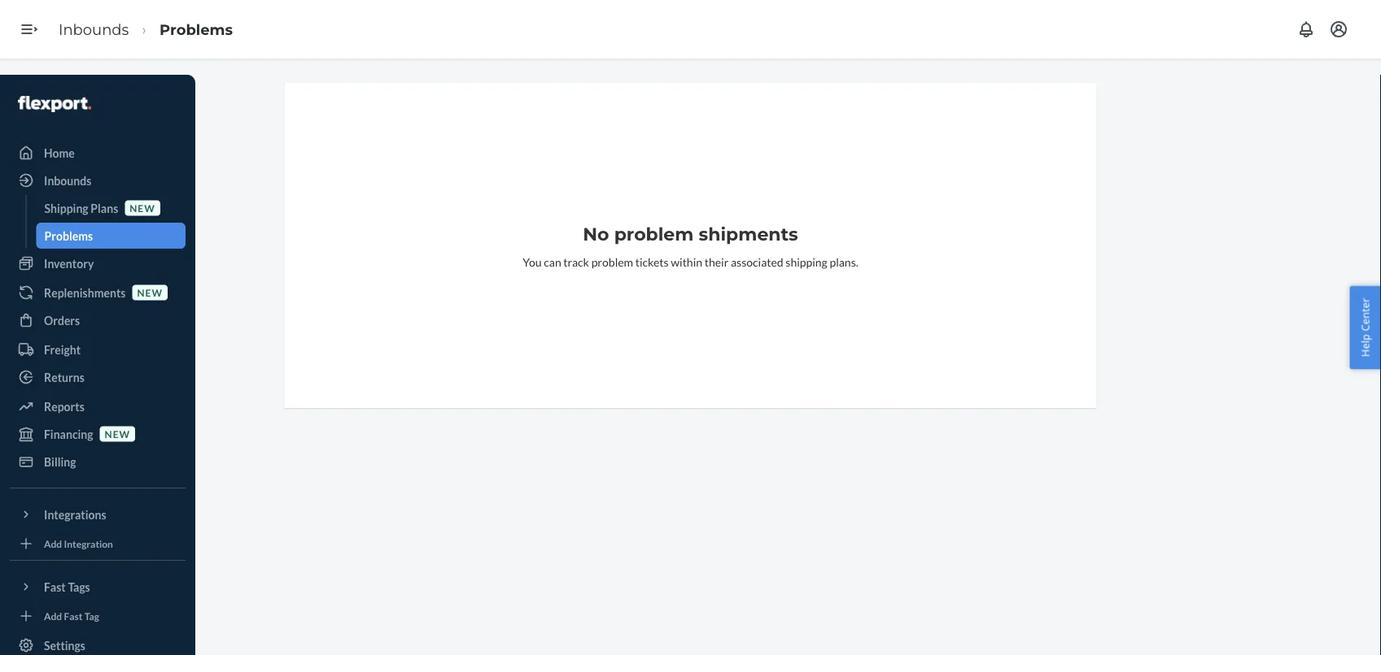 Task type: locate. For each thing, give the bounding box(es) containing it.
add integration link
[[10, 535, 186, 554]]

inbounds right the open navigation image
[[59, 20, 129, 38]]

problems link
[[160, 20, 233, 38], [36, 223, 186, 249]]

new up orders link
[[137, 287, 163, 299]]

2 vertical spatial new
[[105, 428, 130, 440]]

0 vertical spatial problem
[[614, 223, 694, 245]]

inbounds
[[59, 20, 129, 38], [44, 174, 91, 188]]

shipping
[[786, 255, 827, 269]]

problems link inside breadcrumbs navigation
[[160, 20, 233, 38]]

can
[[544, 255, 561, 269]]

tag
[[84, 611, 99, 623]]

add integration
[[44, 538, 113, 550]]

1 vertical spatial new
[[137, 287, 163, 299]]

financing
[[44, 428, 93, 442]]

fast tags
[[44, 581, 90, 595]]

fast left "tag"
[[64, 611, 83, 623]]

problem
[[614, 223, 694, 245], [591, 255, 633, 269]]

fast left tags
[[44, 581, 66, 595]]

problems
[[160, 20, 233, 38], [44, 229, 93, 243]]

settings
[[44, 639, 85, 653]]

inbounds link
[[59, 20, 129, 38], [10, 168, 186, 194]]

0 vertical spatial inbounds link
[[59, 20, 129, 38]]

add up settings
[[44, 611, 62, 623]]

returns
[[44, 371, 85, 385]]

reports link
[[10, 394, 186, 420]]

1 vertical spatial inbounds
[[44, 174, 91, 188]]

0 vertical spatial problems link
[[160, 20, 233, 38]]

tickets
[[635, 255, 669, 269]]

problem up tickets
[[614, 223, 694, 245]]

inbounds link right the open navigation image
[[59, 20, 129, 38]]

fast tags button
[[10, 575, 186, 601]]

plans.
[[830, 255, 858, 269]]

open navigation image
[[20, 20, 39, 39]]

add
[[44, 538, 62, 550], [44, 611, 62, 623]]

1 horizontal spatial problems
[[160, 20, 233, 38]]

center
[[1358, 298, 1373, 332]]

0 vertical spatial add
[[44, 538, 62, 550]]

add fast tag link
[[10, 607, 186, 627]]

add for add fast tag
[[44, 611, 62, 623]]

0 vertical spatial problems
[[160, 20, 233, 38]]

new right plans
[[130, 202, 155, 214]]

0 vertical spatial inbounds
[[59, 20, 129, 38]]

integrations button
[[10, 502, 186, 528]]

1 vertical spatial add
[[44, 611, 62, 623]]

add left integration
[[44, 538, 62, 550]]

inbounds link down home link
[[10, 168, 186, 194]]

0 vertical spatial fast
[[44, 581, 66, 595]]

0 horizontal spatial problems
[[44, 229, 93, 243]]

you
[[523, 255, 542, 269]]

1 add from the top
[[44, 538, 62, 550]]

add fast tag
[[44, 611, 99, 623]]

fast
[[44, 581, 66, 595], [64, 611, 83, 623]]

returns link
[[10, 365, 186, 391]]

you can track problem tickets within their associated shipping plans.
[[523, 255, 858, 269]]

billing
[[44, 455, 76, 469]]

home
[[44, 146, 75, 160]]

help center
[[1358, 298, 1373, 358]]

new
[[130, 202, 155, 214], [137, 287, 163, 299], [105, 428, 130, 440]]

home link
[[10, 140, 186, 166]]

1 vertical spatial problems
[[44, 229, 93, 243]]

inventory link
[[10, 251, 186, 277]]

0 vertical spatial new
[[130, 202, 155, 214]]

new down reports 'link'
[[105, 428, 130, 440]]

their
[[705, 255, 729, 269]]

orders
[[44, 314, 80, 328]]

2 add from the top
[[44, 611, 62, 623]]

inbounds up shipping
[[44, 174, 91, 188]]

problem down no
[[591, 255, 633, 269]]

inventory
[[44, 257, 94, 271]]



Task type: describe. For each thing, give the bounding box(es) containing it.
1 vertical spatial fast
[[64, 611, 83, 623]]

shipping
[[44, 201, 88, 215]]

plans
[[91, 201, 118, 215]]

within
[[671, 255, 702, 269]]

shipping plans
[[44, 201, 118, 215]]

settings link
[[10, 633, 186, 656]]

open account menu image
[[1329, 20, 1349, 39]]

inbounds inside breadcrumbs navigation
[[59, 20, 129, 38]]

shipments
[[699, 223, 798, 245]]

add for add integration
[[44, 538, 62, 550]]

new for financing
[[105, 428, 130, 440]]

open notifications image
[[1296, 20, 1316, 39]]

breadcrumbs navigation
[[46, 6, 246, 53]]

orders link
[[10, 308, 186, 334]]

freight link
[[10, 337, 186, 363]]

help center button
[[1350, 286, 1381, 370]]

no
[[583, 223, 609, 245]]

flexport logo image
[[18, 96, 91, 112]]

track
[[563, 255, 589, 269]]

help
[[1358, 335, 1373, 358]]

1 vertical spatial problems link
[[36, 223, 186, 249]]

tags
[[68, 581, 90, 595]]

associated
[[731, 255, 783, 269]]

billing link
[[10, 449, 186, 475]]

integration
[[64, 538, 113, 550]]

1 vertical spatial problem
[[591, 255, 633, 269]]

problems inside breadcrumbs navigation
[[160, 20, 233, 38]]

replenishments
[[44, 286, 126, 300]]

fast inside dropdown button
[[44, 581, 66, 595]]

new for replenishments
[[137, 287, 163, 299]]

no problem shipments
[[583, 223, 798, 245]]

inbounds link inside breadcrumbs navigation
[[59, 20, 129, 38]]

freight
[[44, 343, 81, 357]]

new for shipping plans
[[130, 202, 155, 214]]

integrations
[[44, 508, 106, 522]]

1 vertical spatial inbounds link
[[10, 168, 186, 194]]

reports
[[44, 400, 84, 414]]



Task type: vqa. For each thing, say whether or not it's contained in the screenshot.
within
yes



